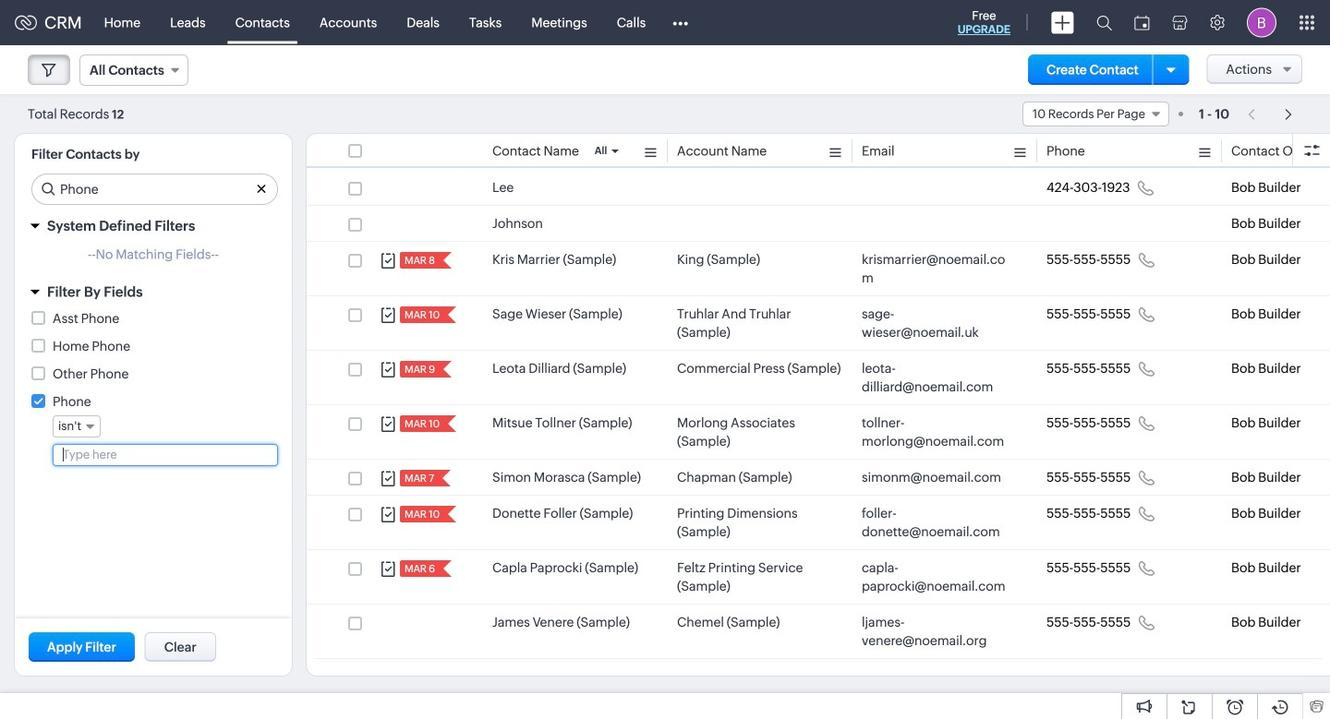 Task type: vqa. For each thing, say whether or not it's contained in the screenshot.
field
yes



Task type: locate. For each thing, give the bounding box(es) containing it.
row group
[[307, 170, 1331, 660]]

calendar image
[[1135, 15, 1151, 30]]

search element
[[1086, 0, 1124, 45]]

Type here text field
[[54, 445, 277, 466]]

create menu image
[[1052, 12, 1075, 34]]

None field
[[79, 55, 188, 86], [1023, 102, 1170, 127], [53, 416, 101, 438], [79, 55, 188, 86], [1023, 102, 1170, 127], [53, 416, 101, 438]]

logo image
[[15, 15, 37, 30]]

region
[[15, 243, 292, 276]]

profile image
[[1248, 8, 1277, 37]]



Task type: describe. For each thing, give the bounding box(es) containing it.
profile element
[[1237, 0, 1288, 45]]

create menu element
[[1041, 0, 1086, 45]]

Other Modules field
[[661, 8, 701, 37]]

search image
[[1097, 15, 1113, 30]]

Search text field
[[32, 175, 277, 204]]



